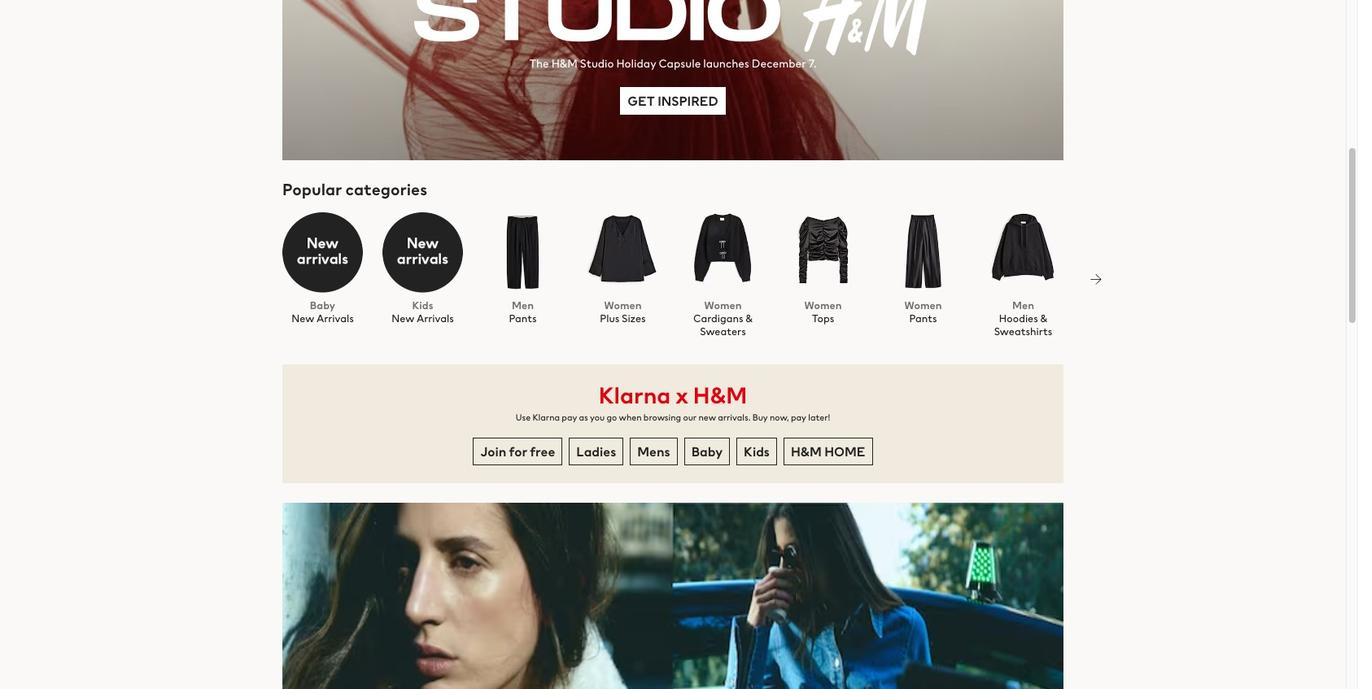 Task type: locate. For each thing, give the bounding box(es) containing it.
women cardigans & sweaters
[[693, 298, 755, 339]]

2 pants from the left
[[909, 311, 937, 326]]

kids for kids new arrivals
[[412, 298, 433, 313]]

1 vertical spatial h&m
[[693, 379, 747, 412]]

1 horizontal spatial baby
[[691, 442, 723, 462]]

1 pants from the left
[[509, 311, 537, 326]]

home
[[824, 442, 865, 462]]

holiday
[[616, 55, 656, 72]]

2 arrivals from the left
[[417, 311, 454, 326]]

pants inside women pants
[[909, 311, 937, 326]]

kids inside kids new arrivals
[[412, 298, 433, 313]]

sweatshirts
[[994, 324, 1052, 339]]

new
[[291, 311, 314, 326], [392, 311, 414, 326]]

& right hoodies
[[1040, 311, 1047, 326]]

men inside men pants
[[512, 298, 534, 313]]

new inside the baby new arrivals
[[291, 311, 314, 326]]

1 new from the left
[[291, 311, 314, 326]]

women pants
[[904, 298, 942, 326]]

sweaters
[[700, 324, 746, 339]]

0 vertical spatial campaign image image
[[282, 0, 1063, 160]]

1 & from the left
[[746, 311, 753, 326]]

2 & from the left
[[1040, 311, 1047, 326]]

free
[[530, 442, 555, 462]]

men
[[512, 298, 534, 313], [1012, 298, 1034, 313]]

1 horizontal spatial h&m
[[693, 379, 747, 412]]

the h&m studio holiday capsule launches december 7.
[[529, 55, 817, 72]]

0 vertical spatial h&m
[[551, 55, 578, 72]]

arrivals inside the baby new arrivals
[[316, 311, 354, 326]]

arrivals for baby
[[316, 311, 354, 326]]

0 horizontal spatial baby
[[310, 298, 335, 313]]

pay left as
[[562, 411, 577, 424]]

women inside women cardigans & sweaters
[[704, 298, 742, 313]]

& right cardigans
[[746, 311, 753, 326]]

0 horizontal spatial &
[[746, 311, 753, 326]]

arrivals inside kids new arrivals
[[417, 311, 454, 326]]

x
[[675, 379, 689, 412]]

men hoodies & sweatshirts
[[994, 298, 1052, 339]]

baby inside the baby new arrivals
[[310, 298, 335, 313]]

0 horizontal spatial men
[[512, 298, 534, 313]]

7.
[[808, 55, 817, 72]]

new inside kids new arrivals
[[392, 311, 414, 326]]

baby
[[310, 298, 335, 313], [691, 442, 723, 462]]

1 horizontal spatial kids
[[744, 442, 770, 462]]

h&m
[[551, 55, 578, 72], [693, 379, 747, 412], [791, 442, 822, 462]]

0 horizontal spatial pants
[[509, 311, 537, 326]]

&
[[746, 311, 753, 326], [1040, 311, 1047, 326]]

new
[[698, 411, 716, 424]]

4 women from the left
[[904, 298, 942, 313]]

0 horizontal spatial h&m
[[551, 55, 578, 72]]

3 women from the left
[[804, 298, 842, 313]]

pants
[[509, 311, 537, 326], [909, 311, 937, 326]]

1 vertical spatial campaign image image
[[282, 503, 1063, 689]]

popular
[[282, 177, 342, 201]]

women inside women plus sizes
[[604, 298, 642, 313]]

2 campaign image image from the top
[[282, 503, 1063, 689]]

2 women from the left
[[704, 298, 742, 313]]

1 men from the left
[[512, 298, 534, 313]]

campaign image image
[[282, 0, 1063, 160], [282, 503, 1063, 689]]

& inside men hoodies & sweatshirts
[[1040, 311, 1047, 326]]

1 vertical spatial baby
[[691, 442, 723, 462]]

when
[[619, 411, 642, 424]]

arrivals.
[[718, 411, 751, 424]]

0 vertical spatial kids
[[412, 298, 433, 313]]

kids link
[[736, 438, 777, 466]]

pay right now,
[[791, 411, 806, 424]]

join for free link
[[473, 438, 562, 466]]

2 pay from the left
[[791, 411, 806, 424]]

men inside men hoodies & sweatshirts
[[1012, 298, 1034, 313]]

1 horizontal spatial new
[[392, 311, 414, 326]]

women
[[604, 298, 642, 313], [704, 298, 742, 313], [804, 298, 842, 313], [904, 298, 942, 313]]

december
[[752, 55, 806, 72]]

later!
[[808, 411, 830, 424]]

men for hoodies
[[1012, 298, 1034, 313]]

0 horizontal spatial pay
[[562, 411, 577, 424]]

women plus sizes
[[600, 298, 646, 326]]

1 horizontal spatial men
[[1012, 298, 1034, 313]]

women for cardigans
[[704, 298, 742, 313]]

1 horizontal spatial arrivals
[[417, 311, 454, 326]]

1 horizontal spatial pay
[[791, 411, 806, 424]]

2 new from the left
[[392, 311, 414, 326]]

0 horizontal spatial arrivals
[[316, 311, 354, 326]]

1 horizontal spatial pants
[[909, 311, 937, 326]]

1 vertical spatial kids
[[744, 442, 770, 462]]

kids for kids
[[744, 442, 770, 462]]

arrivals for kids
[[417, 311, 454, 326]]

1 women from the left
[[604, 298, 642, 313]]

2 horizontal spatial h&m
[[791, 442, 822, 462]]

klarna
[[599, 379, 671, 412], [532, 411, 560, 424]]

get inspired
[[628, 91, 718, 111]]

0 vertical spatial baby
[[310, 298, 335, 313]]

& inside women cardigans & sweaters
[[746, 311, 753, 326]]

women for plus
[[604, 298, 642, 313]]

h&m right the
[[551, 55, 578, 72]]

women tops
[[804, 298, 842, 326]]

kids
[[412, 298, 433, 313], [744, 442, 770, 462]]

women for pants
[[904, 298, 942, 313]]

arrivals
[[316, 311, 354, 326], [417, 311, 454, 326]]

1 horizontal spatial &
[[1040, 311, 1047, 326]]

sizes
[[622, 311, 646, 326]]

h&m right x
[[693, 379, 747, 412]]

plus
[[600, 311, 620, 326]]

2 men from the left
[[1012, 298, 1034, 313]]

mens
[[637, 442, 670, 462]]

2 vertical spatial h&m
[[791, 442, 822, 462]]

now,
[[770, 411, 789, 424]]

h&m down later!
[[791, 442, 822, 462]]

0 horizontal spatial kids
[[412, 298, 433, 313]]

new for kids
[[392, 311, 414, 326]]

pay
[[562, 411, 577, 424], [791, 411, 806, 424]]

0 horizontal spatial new
[[291, 311, 314, 326]]

1 arrivals from the left
[[316, 311, 354, 326]]

men pants
[[509, 298, 537, 326]]



Task type: describe. For each thing, give the bounding box(es) containing it.
general.next image
[[1090, 272, 1103, 285]]

cardigans
[[693, 311, 743, 326]]

klarna x h&m use klarna pay as you go when browsing our new arrivals. buy now, pay later!
[[516, 379, 830, 424]]

the
[[529, 55, 549, 72]]

as
[[579, 411, 588, 424]]

pants for men
[[509, 311, 537, 326]]

buy
[[752, 411, 768, 424]]

go
[[607, 411, 617, 424]]

men for pants
[[512, 298, 534, 313]]

tops
[[812, 311, 834, 326]]

h&m home
[[791, 442, 865, 462]]

baby for baby new arrivals
[[310, 298, 335, 313]]

& for sweaters
[[746, 311, 753, 326]]

get inspired link
[[620, 87, 726, 115]]

kids new arrivals
[[392, 298, 454, 326]]

you
[[590, 411, 605, 424]]

0 horizontal spatial klarna
[[532, 411, 560, 424]]

baby new arrivals
[[291, 298, 354, 326]]

& for sweatshirts
[[1040, 311, 1047, 326]]

1 horizontal spatial klarna
[[599, 379, 671, 412]]

ladies link
[[569, 438, 623, 466]]

use
[[516, 411, 531, 424]]

inspired
[[658, 91, 718, 111]]

new for baby
[[291, 311, 314, 326]]

for
[[509, 442, 527, 462]]

categories
[[345, 177, 427, 201]]

browsing
[[644, 411, 681, 424]]

join
[[480, 442, 506, 462]]

ladies
[[576, 442, 616, 462]]

baby for baby
[[691, 442, 723, 462]]

popular categories
[[282, 177, 427, 201]]

baby link
[[684, 438, 730, 466]]

1 pay from the left
[[562, 411, 577, 424]]

get
[[628, 91, 655, 111]]

hoodies
[[999, 311, 1038, 326]]

1 campaign image image from the top
[[282, 0, 1063, 160]]

women for tops
[[804, 298, 842, 313]]

mens link
[[630, 438, 678, 466]]

join for free
[[480, 442, 555, 462]]

h&m home link
[[784, 438, 873, 466]]

launches
[[703, 55, 749, 72]]

our
[[683, 411, 697, 424]]

studio
[[580, 55, 614, 72]]

capsule
[[659, 55, 701, 72]]

pants for women
[[909, 311, 937, 326]]

h&m inside klarna x h&m use klarna pay as you go when browsing our new arrivals. buy now, pay later!
[[693, 379, 747, 412]]



Task type: vqa. For each thing, say whether or not it's contained in the screenshot.
Nightwear
no



